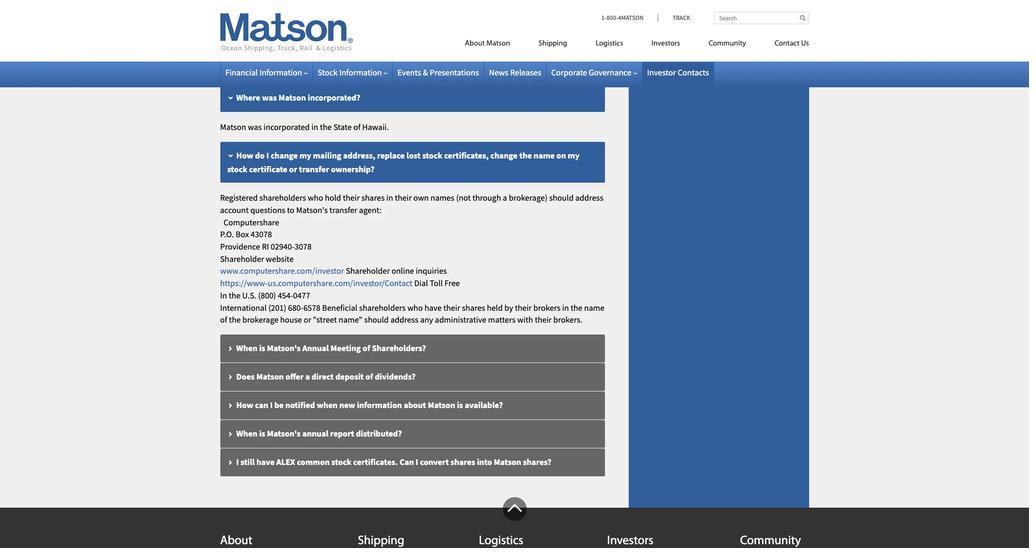 Task type: describe. For each thing, give the bounding box(es) containing it.
how can i be notified when new information about matson is available? tab
[[220, 392, 605, 421]]

their right hold
[[343, 193, 360, 203]]

4matson
[[619, 14, 644, 22]]

certificates,
[[444, 150, 489, 161]]

what
[[236, 64, 256, 75]]

its inside tab
[[354, 7, 363, 18]]

of right meeting
[[363, 343, 371, 354]]

454-
[[278, 290, 293, 301]]

notified
[[286, 400, 315, 411]]

does for does matson pay a dividend on its common stock?
[[236, 7, 255, 18]]

0 vertical spatial stock
[[423, 150, 443, 161]]

investor contacts link
[[648, 67, 710, 78]]

account
[[220, 205, 249, 216]]

investor
[[648, 67, 677, 78]]

the inside tab
[[265, 64, 278, 75]]

how do i change my mailing address, replace lost stock certificates, change the name on my stock certificate or transfer ownership?
[[227, 150, 580, 175]]

news releases
[[489, 67, 542, 78]]

shares?
[[523, 457, 552, 468]]

the inside how do i change my mailing address, replace lost stock certificates, change the name on my stock certificate or transfer ownership?
[[520, 150, 532, 161]]

p.o.
[[220, 229, 234, 240]]

how do i change my mailing address, replace lost stock certificates, change the name on my stock certificate or transfer ownership? tab
[[220, 142, 605, 184]]

have inside i still have alex common stock certificates.  can i convert shares into matson shares? tab
[[257, 457, 275, 468]]

replace
[[377, 150, 405, 161]]

800-
[[607, 14, 619, 22]]

matson left pay at the top left of the page
[[257, 7, 284, 18]]

matson inside 'tab panel'
[[220, 122, 246, 133]]

contact us link
[[761, 35, 810, 55]]

brokers
[[534, 302, 561, 313]]

stock inside tab
[[332, 457, 352, 468]]

meeting
[[331, 343, 361, 354]]

dividends?
[[375, 372, 416, 383]]

&
[[423, 67, 428, 78]]

(201)
[[269, 302, 287, 313]]

0 horizontal spatial who
[[308, 193, 323, 203]]

corporate governance
[[552, 67, 632, 78]]

by
[[505, 302, 514, 313]]

distributed?
[[356, 429, 402, 440]]

43078
[[251, 229, 272, 240]]

do
[[255, 150, 265, 161]]

names
[[431, 193, 455, 203]]

any
[[421, 315, 434, 326]]

stock information
[[318, 67, 382, 78]]

contact
[[775, 40, 800, 48]]

on inside tab
[[342, 7, 352, 18]]

1 vertical spatial should
[[365, 315, 389, 326]]

www.computershare.com/investor
[[220, 266, 344, 277]]

information
[[357, 400, 402, 411]]

what is the address of matson's corporate office?
[[236, 64, 419, 75]]

2 change from the left
[[491, 150, 518, 161]]

their up administrative
[[444, 302, 461, 313]]

matters
[[488, 315, 516, 326]]

1-800-4matson
[[602, 14, 644, 22]]

i still have alex common stock certificates.  can i convert shares into matson shares? tab
[[220, 449, 605, 478]]

the down international
[[229, 315, 241, 326]]

name inside registered shareholders who hold their shares in their own names (not through a brokerage) should address account questions to matson's transfer agent: computershare p.o. box 43078 providence ri 02940-3078 shareholder website www.computershare.com/investor shareholder online inquiries https://www-us.computershare.com/investor/contact dial toll free in the u.s. (800) 454-0477 international (201) 680-6578  beneficial shareholders who have their shares held by their brokers in the name of the brokerage house or "street name" should address any administrative matters with their brokers.
[[585, 302, 605, 313]]

certificates.
[[354, 457, 398, 468]]

i left still
[[236, 457, 239, 468]]

1 vertical spatial community
[[741, 536, 802, 548]]

registered shareholders who hold their shares in their own names (not through a brokerage) should address account questions to matson's transfer agent: computershare p.o. box 43078 providence ri 02940-3078 shareholder website www.computershare.com/investor shareholder online inquiries https://www-us.computershare.com/investor/contact dial toll free in the u.s. (800) 454-0477 international (201) 680-6578  beneficial shareholders who have their shares held by their brokers in the name of the brokerage house or "street name" should address any administrative matters with their brokers.
[[220, 193, 605, 326]]

02940-
[[271, 241, 295, 252]]

investors link
[[638, 35, 695, 55]]

questions
[[251, 205, 286, 216]]

how for do
[[236, 150, 254, 161]]

how for can
[[236, 400, 254, 411]]

matson right into
[[494, 457, 522, 468]]

where was matson incorporated? tab panel
[[220, 121, 605, 134]]

1 vertical spatial shareholders
[[359, 302, 406, 313]]

to
[[287, 205, 295, 216]]

www.computershare.com/investor link
[[220, 266, 344, 277]]

a for common
[[301, 7, 306, 18]]

online
[[392, 266, 414, 277]]

about matson
[[465, 40, 510, 48]]

box
[[236, 229, 249, 240]]

brokerage)
[[509, 193, 548, 203]]

matson image
[[220, 13, 353, 52]]

direct
[[312, 372, 334, 383]]

matson's up incorporated?
[[320, 64, 354, 75]]

or inside how do i change my mailing address, replace lost stock certificates, change the name on my stock certificate or transfer ownership?
[[289, 164, 297, 175]]

is inside tab
[[457, 400, 463, 411]]

financial information
[[226, 67, 302, 78]]

when
[[317, 400, 338, 411]]

when for when does matson release its quarterly reports?
[[236, 35, 258, 46]]

matson left the offer
[[257, 372, 284, 383]]

inquiries
[[416, 266, 447, 277]]

shares inside tab
[[451, 457, 476, 468]]

ownership?
[[331, 164, 375, 175]]

events & presentations
[[398, 67, 479, 78]]

corporate governance link
[[552, 67, 638, 78]]

does matson pay a dividend on its common stock? tab
[[220, 0, 605, 27]]

1 horizontal spatial in
[[387, 193, 393, 203]]

be
[[275, 400, 284, 411]]

where
[[236, 92, 260, 103]]

financial information link
[[226, 67, 308, 78]]

track link
[[658, 14, 691, 22]]

in
[[220, 290, 227, 301]]

was for matson
[[262, 92, 277, 103]]

on inside how do i change my mailing address, replace lost stock certificates, change the name on my stock certificate or transfer ownership?
[[557, 150, 567, 161]]

stock?
[[399, 7, 423, 18]]

where was matson incorporated?
[[236, 92, 361, 103]]

beneficial
[[322, 302, 358, 313]]

when is matson's annual meeting of shareholders? tab
[[220, 335, 605, 364]]

dividend
[[307, 7, 341, 18]]

3078
[[295, 241, 312, 252]]

matson was incorporated in the state of hawaii.
[[220, 122, 389, 133]]

0 horizontal spatial logistics
[[479, 536, 524, 548]]

toll
[[430, 278, 443, 289]]

1 vertical spatial stock
[[227, 164, 248, 175]]

https://www-us.computershare.com/investor/contact link
[[220, 278, 413, 289]]

matson's inside "tab"
[[267, 429, 301, 440]]

u.s.
[[242, 290, 257, 301]]

1-800-4matson link
[[602, 14, 658, 22]]

registered
[[220, 193, 258, 203]]

state
[[334, 122, 352, 133]]

community link
[[695, 35, 761, 55]]

mailing
[[313, 150, 342, 161]]

have inside registered shareholders who hold their shares in their own names (not through a brokerage) should address account questions to matson's transfer agent: computershare p.o. box 43078 providence ri 02940-3078 shareholder website www.computershare.com/investor shareholder online inquiries https://www-us.computershare.com/investor/contact dial toll free in the u.s. (800) 454-0477 international (201) 680-6578  beneficial shareholders who have their shares held by their brokers in the name of the brokerage house or "street name" should address any administrative matters with their brokers.
[[425, 302, 442, 313]]

dial
[[415, 278, 428, 289]]

ri
[[262, 241, 269, 252]]

transfer inside registered shareholders who hold their shares in their own names (not through a brokerage) should address account questions to matson's transfer agent: computershare p.o. box 43078 providence ri 02940-3078 shareholder website www.computershare.com/investor shareholder online inquiries https://www-us.computershare.com/investor/contact dial toll free in the u.s. (800) 454-0477 international (201) 680-6578  beneficial shareholders who have their shares held by their brokers in the name of the brokerage house or "street name" should address any administrative matters with their brokers.
[[330, 205, 358, 216]]



Task type: locate. For each thing, give the bounding box(es) containing it.
through
[[473, 193, 501, 203]]

when left does at the left of the page
[[236, 35, 258, 46]]

1 horizontal spatial shipping
[[539, 40, 568, 48]]

news
[[489, 67, 509, 78]]

name inside how do i change my mailing address, replace lost stock certificates, change the name on my stock certificate or transfer ownership?
[[534, 150, 555, 161]]

events
[[398, 67, 421, 78]]

who
[[308, 193, 323, 203], [408, 302, 423, 313]]

(800)
[[258, 290, 276, 301]]

of inside registered shareholders who hold their shares in their own names (not through a brokerage) should address account questions to matson's transfer agent: computershare p.o. box 43078 providence ri 02940-3078 shareholder website www.computershare.com/investor shareholder online inquiries https://www-us.computershare.com/investor/contact dial toll free in the u.s. (800) 454-0477 international (201) 680-6578  beneficial shareholders who have their shares held by their brokers in the name of the brokerage house or "street name" should address any administrative matters with their brokers.
[[220, 315, 227, 326]]

2 does from the top
[[236, 372, 255, 383]]

0 horizontal spatial or
[[289, 164, 297, 175]]

with
[[518, 315, 533, 326]]

0 vertical spatial shipping
[[539, 40, 568, 48]]

1 horizontal spatial address
[[391, 315, 419, 326]]

matson's inside registered shareholders who hold their shares in their own names (not through a brokerage) should address account questions to matson's transfer agent: computershare p.o. box 43078 providence ri 02940-3078 shareholder website www.computershare.com/investor shareholder online inquiries https://www-us.computershare.com/investor/contact dial toll free in the u.s. (800) 454-0477 international (201) 680-6578  beneficial shareholders who have their shares held by their brokers in the name of the brokerage house or "street name" should address any administrative matters with their brokers.
[[296, 205, 328, 216]]

information for stock information
[[340, 67, 382, 78]]

Search search field
[[715, 12, 810, 24]]

still
[[241, 457, 255, 468]]

common
[[365, 7, 398, 18], [297, 457, 330, 468]]

i inside 'how can i be notified when new information about matson is available?' tab
[[270, 400, 273, 411]]

matson's down house
[[267, 343, 301, 354]]

1 how from the top
[[236, 150, 254, 161]]

0 vertical spatial who
[[308, 193, 323, 203]]

transfer down mailing
[[299, 164, 329, 175]]

i right do
[[267, 150, 269, 161]]

a inside tab
[[301, 7, 306, 18]]

presentations
[[430, 67, 479, 78]]

us
[[802, 40, 810, 48]]

address inside tab
[[280, 64, 309, 75]]

common right alex
[[297, 457, 330, 468]]

is down can
[[259, 429, 265, 440]]

who up any
[[408, 302, 423, 313]]

1 horizontal spatial should
[[550, 193, 574, 203]]

releases
[[511, 67, 542, 78]]

the right in
[[229, 290, 241, 301]]

when does matson release its quarterly reports?
[[236, 35, 417, 46]]

contacts
[[678, 67, 710, 78]]

1 horizontal spatial information
[[340, 67, 382, 78]]

1 horizontal spatial who
[[408, 302, 423, 313]]

reports?
[[385, 35, 417, 46]]

their down the brokers on the bottom of the page
[[535, 315, 552, 326]]

or right certificate
[[289, 164, 297, 175]]

1 my from the left
[[300, 150, 312, 161]]

2 horizontal spatial stock
[[423, 150, 443, 161]]

1 does from the top
[[236, 7, 255, 18]]

1 horizontal spatial name
[[585, 302, 605, 313]]

search image
[[801, 15, 806, 21]]

information up the where was matson incorporated?
[[260, 67, 302, 78]]

2 vertical spatial when
[[236, 429, 258, 440]]

when
[[236, 35, 258, 46], [236, 343, 258, 354], [236, 429, 258, 440]]

financial
[[226, 67, 258, 78]]

2 vertical spatial stock
[[332, 457, 352, 468]]

stock right lost
[[423, 150, 443, 161]]

None search field
[[715, 12, 810, 24]]

have right still
[[257, 457, 275, 468]]

does inside tab
[[236, 7, 255, 18]]

governance
[[589, 67, 632, 78]]

their left own
[[395, 193, 412, 203]]

was right where
[[262, 92, 277, 103]]

when inside "tab"
[[236, 429, 258, 440]]

the left state
[[320, 122, 332, 133]]

0 horizontal spatial shareholder
[[220, 254, 264, 265]]

1 horizontal spatial on
[[557, 150, 567, 161]]

matson inside top menu navigation
[[487, 40, 510, 48]]

shares left into
[[451, 457, 476, 468]]

2 horizontal spatial address
[[576, 193, 604, 203]]

a for dividends?
[[306, 372, 310, 383]]

about inside top menu navigation
[[465, 40, 485, 48]]

a right the offer
[[306, 372, 310, 383]]

0 vertical spatial logistics
[[596, 40, 624, 48]]

of inside where was matson incorporated? 'tab panel'
[[354, 122, 361, 133]]

1 horizontal spatial shareholders
[[359, 302, 406, 313]]

1 vertical spatial transfer
[[330, 205, 358, 216]]

0 vertical spatial about
[[465, 40, 485, 48]]

news releases link
[[489, 67, 542, 78]]

1 vertical spatial address
[[576, 193, 604, 203]]

0 vertical spatial does
[[236, 7, 255, 18]]

change up certificate
[[271, 150, 298, 161]]

common left stock?
[[365, 7, 398, 18]]

its inside tab
[[337, 35, 346, 46]]

0 horizontal spatial stock
[[227, 164, 248, 175]]

when up still
[[236, 429, 258, 440]]

new
[[340, 400, 355, 411]]

1 horizontal spatial common
[[365, 7, 398, 18]]

1 vertical spatial when
[[236, 343, 258, 354]]

how do i change my mailing address, replace lost stock certificates, change the name on my stock certificate or transfer ownership? tab panel
[[220, 192, 605, 326]]

0 vertical spatial a
[[301, 7, 306, 18]]

when for when is matson's annual report distributed?
[[236, 429, 258, 440]]

when inside tab
[[236, 343, 258, 354]]

0 vertical spatial its
[[354, 7, 363, 18]]

1 vertical spatial shipping
[[358, 536, 405, 548]]

2 vertical spatial address
[[391, 315, 419, 326]]

agent:
[[359, 205, 382, 216]]

its
[[354, 7, 363, 18], [337, 35, 346, 46]]

footer containing about
[[0, 498, 1030, 549]]

3 when from the top
[[236, 429, 258, 440]]

2 horizontal spatial in
[[563, 302, 569, 313]]

0 horizontal spatial address
[[280, 64, 309, 75]]

2 vertical spatial shares
[[451, 457, 476, 468]]

address,
[[343, 150, 376, 161]]

shares up agent:
[[362, 193, 385, 203]]

change right certificates,
[[491, 150, 518, 161]]

common inside the does matson pay a dividend on its common stock? tab
[[365, 7, 398, 18]]

logistics down back to top image
[[479, 536, 524, 548]]

when does matson release its quarterly reports? tab
[[220, 27, 605, 56]]

own
[[414, 193, 429, 203]]

0 vertical spatial shareholders
[[260, 193, 306, 203]]

was up do
[[248, 122, 262, 133]]

about for about
[[220, 536, 253, 548]]

when is matson's annual report distributed?
[[236, 429, 402, 440]]

0 horizontal spatial in
[[312, 122, 318, 133]]

us.computershare.com/investor/contact
[[268, 278, 413, 289]]

0 vertical spatial have
[[425, 302, 442, 313]]

i still have alex common stock certificates.  can i convert shares into matson shares?
[[236, 457, 552, 468]]

shipping inside footer
[[358, 536, 405, 548]]

the
[[265, 64, 278, 75], [320, 122, 332, 133], [520, 150, 532, 161], [229, 290, 241, 301], [571, 302, 583, 313], [229, 315, 241, 326]]

1 horizontal spatial shareholder
[[346, 266, 390, 277]]

shareholder down providence
[[220, 254, 264, 265]]

how
[[236, 150, 254, 161], [236, 400, 254, 411]]

where was matson incorporated? tab
[[220, 84, 605, 113]]

0 vertical spatial should
[[550, 193, 574, 203]]

was for incorporated
[[248, 122, 262, 133]]

shares up administrative
[[462, 302, 486, 313]]

1 vertical spatial who
[[408, 302, 423, 313]]

2 my from the left
[[568, 150, 580, 161]]

matson's
[[320, 64, 354, 75], [296, 205, 328, 216], [267, 343, 301, 354], [267, 429, 301, 440]]

1 vertical spatial shares
[[462, 302, 486, 313]]

i
[[267, 150, 269, 161], [270, 400, 273, 411], [236, 457, 239, 468], [416, 457, 419, 468]]

matson down where
[[220, 122, 246, 133]]

0 horizontal spatial my
[[300, 150, 312, 161]]

should
[[550, 193, 574, 203], [365, 315, 389, 326]]

2 how from the top
[[236, 400, 254, 411]]

stock up registered at top
[[227, 164, 248, 175]]

what is the address of matson's corporate office? tab
[[220, 56, 605, 84]]

the up brokers.
[[571, 302, 583, 313]]

investors inside top menu navigation
[[652, 40, 681, 48]]

0 vertical spatial was
[[262, 92, 277, 103]]

680-
[[288, 302, 304, 313]]

1 vertical spatial how
[[236, 400, 254, 411]]

stock down report
[[332, 457, 352, 468]]

0 horizontal spatial shipping
[[358, 536, 405, 548]]

was
[[262, 92, 277, 103], [248, 122, 262, 133]]

its up quarterly on the top of page
[[354, 7, 363, 18]]

0 vertical spatial shareholder
[[220, 254, 264, 265]]

my
[[300, 150, 312, 161], [568, 150, 580, 161]]

is for what is the address of matson's corporate office?
[[258, 64, 264, 75]]

1 horizontal spatial its
[[354, 7, 363, 18]]

2 information from the left
[[340, 67, 382, 78]]

1 information from the left
[[260, 67, 302, 78]]

who left hold
[[308, 193, 323, 203]]

a right the through
[[503, 193, 508, 203]]

1 vertical spatial in
[[387, 193, 393, 203]]

logistics down 800-
[[596, 40, 624, 48]]

0 vertical spatial address
[[280, 64, 309, 75]]

1 vertical spatial a
[[503, 193, 508, 203]]

should right brokerage)
[[550, 193, 574, 203]]

corporate
[[356, 64, 392, 75]]

was inside where was matson incorporated? tab
[[262, 92, 277, 103]]

common inside i still have alex common stock certificates.  can i convert shares into matson shares? tab
[[297, 457, 330, 468]]

shareholder up us.computershare.com/investor/contact
[[346, 266, 390, 277]]

is right what
[[258, 64, 264, 75]]

0 vertical spatial transfer
[[299, 164, 329, 175]]

1 vertical spatial shareholder
[[346, 266, 390, 277]]

matson up news
[[487, 40, 510, 48]]

can
[[400, 457, 414, 468]]

2 vertical spatial in
[[563, 302, 569, 313]]

is down "brokerage"
[[259, 343, 265, 354]]

is for when is matson's annual meeting of shareholders?
[[259, 343, 265, 354]]

how inside tab
[[236, 400, 254, 411]]

investor contacts
[[648, 67, 710, 78]]

a inside registered shareholders who hold their shares in their own names (not through a brokerage) should address account questions to matson's transfer agent: computershare p.o. box 43078 providence ri 02940-3078 shareholder website www.computershare.com/investor shareholder online inquiries https://www-us.computershare.com/investor/contact dial toll free in the u.s. (800) 454-0477 international (201) 680-6578  beneficial shareholders who have their shares held by their brokers in the name of the brokerage house or "street name" should address any administrative matters with their brokers.
[[503, 193, 508, 203]]

1 horizontal spatial logistics
[[596, 40, 624, 48]]

0 horizontal spatial its
[[337, 35, 346, 46]]

the up brokerage)
[[520, 150, 532, 161]]

computershare
[[224, 217, 279, 228]]

how inside how do i change my mailing address, replace lost stock certificates, change the name on my stock certificate or transfer ownership?
[[236, 150, 254, 161]]

how can i be notified when new information about matson is available?
[[236, 400, 503, 411]]

transfer inside how do i change my mailing address, replace lost stock certificates, change the name on my stock certificate or transfer ownership?
[[299, 164, 329, 175]]

was inside where was matson incorporated? 'tab panel'
[[248, 122, 262, 133]]

1 vertical spatial name
[[585, 302, 605, 313]]

lost
[[407, 150, 421, 161]]

its right the release
[[337, 35, 346, 46]]

when is matson's annual meeting of shareholders?
[[236, 343, 426, 354]]

shipping inside top menu navigation
[[539, 40, 568, 48]]

of
[[311, 64, 319, 75], [354, 122, 361, 133], [220, 315, 227, 326], [363, 343, 371, 354], [366, 372, 373, 383]]

alex
[[277, 457, 295, 468]]

matson up incorporated
[[279, 92, 306, 103]]

how left do
[[236, 150, 254, 161]]

0 vertical spatial or
[[289, 164, 297, 175]]

1 horizontal spatial or
[[304, 315, 312, 326]]

about matson link
[[451, 35, 525, 55]]

0 horizontal spatial information
[[260, 67, 302, 78]]

community inside top menu navigation
[[709, 40, 747, 48]]

quarterly
[[348, 35, 384, 46]]

certificate
[[249, 164, 288, 175]]

1 horizontal spatial my
[[568, 150, 580, 161]]

about for about matson
[[465, 40, 485, 48]]

available?
[[465, 400, 503, 411]]

does matson pay a dividend on its common stock?
[[236, 7, 423, 18]]

0 horizontal spatial common
[[297, 457, 330, 468]]

1 horizontal spatial stock
[[332, 457, 352, 468]]

0 vertical spatial shares
[[362, 193, 385, 203]]

of down the release
[[311, 64, 319, 75]]

information for financial information
[[260, 67, 302, 78]]

i inside how do i change my mailing address, replace lost stock certificates, change the name on my stock certificate or transfer ownership?
[[267, 150, 269, 161]]

should right name"
[[365, 315, 389, 326]]

of right state
[[354, 122, 361, 133]]

pay
[[286, 7, 300, 18]]

of down international
[[220, 315, 227, 326]]

when for when is matson's annual meeting of shareholders?
[[236, 343, 258, 354]]

is left available?
[[457, 400, 463, 411]]

can
[[255, 400, 269, 411]]

0 horizontal spatial on
[[342, 7, 352, 18]]

"street
[[313, 315, 337, 326]]

matson inside tab
[[279, 35, 306, 46]]

(not
[[456, 193, 471, 203]]

matson right about
[[428, 400, 456, 411]]

incorporated?
[[308, 92, 361, 103]]

1 horizontal spatial change
[[491, 150, 518, 161]]

logistics inside "link"
[[596, 40, 624, 48]]

1 vertical spatial logistics
[[479, 536, 524, 548]]

how left can
[[236, 400, 254, 411]]

does matson offer a direct deposit of dividends? tab
[[220, 364, 605, 392]]

is for when is matson's annual report distributed?
[[259, 429, 265, 440]]

does for does matson offer a direct deposit of dividends?
[[236, 372, 255, 383]]

0 horizontal spatial have
[[257, 457, 275, 468]]

1 vertical spatial its
[[337, 35, 346, 46]]

1 vertical spatial does
[[236, 372, 255, 383]]

1 horizontal spatial about
[[465, 40, 485, 48]]

events & presentations link
[[398, 67, 479, 78]]

report
[[330, 429, 354, 440]]

i right can
[[416, 457, 419, 468]]

0 vertical spatial in
[[312, 122, 318, 133]]

when is matson's annual report distributed? tab
[[220, 421, 605, 449]]

1 horizontal spatial have
[[425, 302, 442, 313]]

0 horizontal spatial change
[[271, 150, 298, 161]]

matson's right to
[[296, 205, 328, 216]]

0 vertical spatial when
[[236, 35, 258, 46]]

transfer down hold
[[330, 205, 358, 216]]

or
[[289, 164, 297, 175], [304, 315, 312, 326]]

0 horizontal spatial shareholders
[[260, 193, 306, 203]]

have up any
[[425, 302, 442, 313]]

in left own
[[387, 193, 393, 203]]

1-
[[602, 14, 607, 22]]

shareholders up to
[[260, 193, 306, 203]]

or inside registered shareholders who hold their shares in their own names (not through a brokerage) should address account questions to matson's transfer agent: computershare p.o. box 43078 providence ri 02940-3078 shareholder website www.computershare.com/investor shareholder online inquiries https://www-us.computershare.com/investor/contact dial toll free in the u.s. (800) 454-0477 international (201) 680-6578  beneficial shareholders who have their shares held by their brokers in the name of the brokerage house or "street name" should address any administrative matters with their brokers.
[[304, 315, 312, 326]]

corporate
[[552, 67, 588, 78]]

i left be
[[270, 400, 273, 411]]

shipping link
[[525, 35, 582, 55]]

a
[[301, 7, 306, 18], [503, 193, 508, 203], [306, 372, 310, 383]]

0 horizontal spatial name
[[534, 150, 555, 161]]

administrative
[[435, 315, 487, 326]]

in left state
[[312, 122, 318, 133]]

top menu navigation
[[423, 35, 810, 55]]

1 vertical spatial investors
[[608, 536, 654, 548]]

0 vertical spatial community
[[709, 40, 747, 48]]

0 vertical spatial investors
[[652, 40, 681, 48]]

does matson offer a direct deposit of dividends?
[[236, 372, 416, 383]]

0 vertical spatial on
[[342, 7, 352, 18]]

logistics
[[596, 40, 624, 48], [479, 536, 524, 548]]

back to top image
[[503, 498, 527, 522]]

footer
[[0, 498, 1030, 549]]

or down "6578"
[[304, 315, 312, 326]]

when inside tab
[[236, 35, 258, 46]]

in inside 'tab panel'
[[312, 122, 318, 133]]

a inside tab
[[306, 372, 310, 383]]

2 when from the top
[[236, 343, 258, 354]]

1 vertical spatial about
[[220, 536, 253, 548]]

about inside footer
[[220, 536, 253, 548]]

in up brokers.
[[563, 302, 569, 313]]

1 vertical spatial on
[[557, 150, 567, 161]]

0 vertical spatial how
[[236, 150, 254, 161]]

of right deposit at the left bottom of the page
[[366, 372, 373, 383]]

hold
[[325, 193, 341, 203]]

matson
[[257, 7, 284, 18], [279, 35, 306, 46], [487, 40, 510, 48], [279, 92, 306, 103], [220, 122, 246, 133], [257, 372, 284, 383], [428, 400, 456, 411], [494, 457, 522, 468]]

1 when from the top
[[236, 35, 258, 46]]

is inside "tab"
[[259, 429, 265, 440]]

house
[[280, 315, 302, 326]]

free
[[445, 278, 460, 289]]

shareholders up name"
[[359, 302, 406, 313]]

the right what
[[265, 64, 278, 75]]

stock
[[318, 67, 338, 78]]

matson's up alex
[[267, 429, 301, 440]]

the inside where was matson incorporated? 'tab panel'
[[320, 122, 332, 133]]

does
[[236, 7, 255, 18], [236, 372, 255, 383]]

0 vertical spatial common
[[365, 7, 398, 18]]

about
[[465, 40, 485, 48], [220, 536, 253, 548]]

does inside tab
[[236, 372, 255, 383]]

name up brokerage)
[[534, 150, 555, 161]]

0 horizontal spatial should
[[365, 315, 389, 326]]

providence
[[220, 241, 260, 252]]

stock
[[423, 150, 443, 161], [227, 164, 248, 175], [332, 457, 352, 468]]

hawaii.
[[363, 122, 389, 133]]

information down quarterly on the top of page
[[340, 67, 382, 78]]

matson right does at the left of the page
[[279, 35, 306, 46]]

their up with
[[515, 302, 532, 313]]

annual
[[303, 429, 329, 440]]

track
[[673, 14, 691, 22]]

a right pay at the top left of the page
[[301, 7, 306, 18]]

0 vertical spatial name
[[534, 150, 555, 161]]

1 vertical spatial or
[[304, 315, 312, 326]]

have
[[425, 302, 442, 313], [257, 457, 275, 468]]

name right the brokers on the bottom of the page
[[585, 302, 605, 313]]

1 vertical spatial have
[[257, 457, 275, 468]]

when down "brokerage"
[[236, 343, 258, 354]]

1 vertical spatial common
[[297, 457, 330, 468]]

1 change from the left
[[271, 150, 298, 161]]

2 vertical spatial a
[[306, 372, 310, 383]]

1 vertical spatial was
[[248, 122, 262, 133]]

0 horizontal spatial about
[[220, 536, 253, 548]]



Task type: vqa. For each thing, say whether or not it's contained in the screenshot.
$89.14 in the bottom of the page
no



